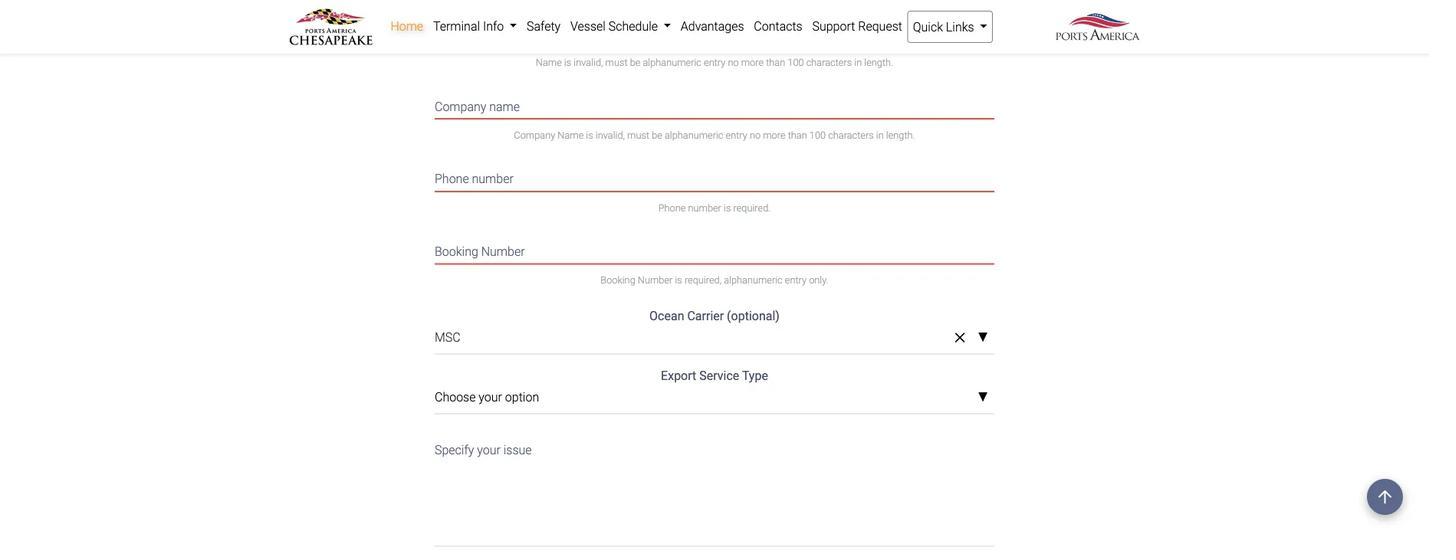 Task type: describe. For each thing, give the bounding box(es) containing it.
(optional)
[[727, 309, 780, 323]]

quick links
[[913, 20, 977, 34]]

support request
[[812, 19, 902, 33]]

0 vertical spatial than
[[766, 57, 785, 68]]

alphanumeric inside company name company name is invalid, must be alphanumeric entry no more than 100 characters in length.
[[665, 129, 723, 141]]

home link
[[386, 11, 428, 41]]

2 vertical spatial alphanumeric
[[724, 274, 783, 286]]

number for booking number
[[481, 244, 525, 259]]

advantages
[[681, 19, 744, 33]]

terminal info
[[433, 19, 507, 33]]

2 ▼ from the top
[[978, 391, 988, 404]]

no inside company name company name is invalid, must be alphanumeric entry no more than 100 characters in length.
[[750, 129, 761, 141]]

0 vertical spatial length.
[[864, 57, 893, 68]]

phone number
[[435, 172, 514, 186]]

required.
[[733, 202, 771, 213]]

must inside company name company name is invalid, must be alphanumeric entry no more than 100 characters in length.
[[627, 129, 649, 141]]

advantages link
[[676, 11, 749, 41]]

full
[[435, 27, 454, 41]]

in inside company name company name is invalid, must be alphanumeric entry no more than 100 characters in length.
[[876, 129, 884, 141]]

number for phone number is required.
[[688, 202, 721, 213]]

booking for booking number
[[435, 244, 478, 259]]

0 vertical spatial be
[[630, 57, 640, 68]]

name for company
[[489, 99, 520, 114]]

2 vertical spatial entry
[[785, 274, 807, 286]]

0 horizontal spatial in
[[854, 57, 862, 68]]

Specify your issue text field
[[435, 433, 994, 547]]

contacts link
[[749, 11, 807, 41]]

is inside company name company name is invalid, must be alphanumeric entry no more than 100 characters in length.
[[586, 129, 593, 141]]

type
[[742, 369, 768, 383]]

invalid, inside company name company name is invalid, must be alphanumeric entry no more than 100 characters in length.
[[596, 129, 625, 141]]

go to top image
[[1367, 479, 1403, 515]]

name for full
[[457, 27, 487, 41]]

more inside company name company name is invalid, must be alphanumeric entry no more than 100 characters in length.
[[763, 129, 786, 141]]

phone for phone number is required.
[[658, 202, 686, 213]]

support
[[812, 19, 855, 33]]

phone for phone number
[[435, 172, 469, 186]]

issue
[[504, 443, 532, 457]]

ocean
[[649, 309, 684, 323]]

links
[[946, 20, 974, 34]]

0 vertical spatial 100
[[788, 57, 804, 68]]

schedule
[[609, 19, 658, 33]]

booking for booking number is required, alphanumeric entry only.
[[601, 274, 635, 286]]

terminal
[[433, 19, 480, 33]]

carrier
[[687, 309, 724, 323]]

entry inside company name company name is invalid, must be alphanumeric entry no more than 100 characters in length.
[[726, 129, 747, 141]]

your for choose
[[479, 390, 502, 405]]

quick links link
[[907, 11, 993, 43]]

number for booking number is required, alphanumeric entry only.
[[638, 274, 673, 286]]

phone number is required.
[[658, 202, 771, 213]]

vessel schedule
[[570, 19, 661, 33]]

0 vertical spatial must
[[605, 57, 628, 68]]

quick
[[913, 20, 943, 34]]

vessel schedule link
[[566, 11, 676, 41]]



Task type: vqa. For each thing, say whether or not it's contained in the screenshot.


Task type: locate. For each thing, give the bounding box(es) containing it.
choose your option
[[435, 390, 539, 405]]

service
[[699, 369, 739, 383]]

1 vertical spatial no
[[750, 129, 761, 141]]

0 vertical spatial in
[[854, 57, 862, 68]]

0 vertical spatial name
[[536, 57, 562, 68]]

more down contacts
[[741, 57, 764, 68]]

export
[[661, 369, 696, 383]]

name
[[457, 27, 487, 41], [489, 99, 520, 114]]

msc
[[435, 330, 461, 345]]

number for phone number
[[472, 172, 514, 186]]

no down full name text field
[[728, 57, 739, 68]]

name inside company name company name is invalid, must be alphanumeric entry no more than 100 characters in length.
[[558, 129, 584, 141]]

alphanumeric down full name text field
[[643, 57, 702, 68]]

characters inside company name company name is invalid, must be alphanumeric entry no more than 100 characters in length.
[[828, 129, 874, 141]]

Company name text field
[[435, 89, 994, 119]]

more
[[741, 57, 764, 68], [763, 129, 786, 141]]

0 horizontal spatial than
[[766, 57, 785, 68]]

1 horizontal spatial in
[[876, 129, 884, 141]]

0 horizontal spatial 100
[[788, 57, 804, 68]]

0 vertical spatial characters
[[806, 57, 852, 68]]

your left the "option"
[[479, 390, 502, 405]]

alphanumeric down 'company name' text box
[[665, 129, 723, 141]]

0 vertical spatial ▼
[[978, 332, 988, 344]]

0 vertical spatial no
[[728, 57, 739, 68]]

1 vertical spatial in
[[876, 129, 884, 141]]

1 vertical spatial characters
[[828, 129, 874, 141]]

be inside company name company name is invalid, must be alphanumeric entry no more than 100 characters in length.
[[652, 129, 662, 141]]

option
[[505, 390, 539, 405]]

1 vertical spatial than
[[788, 129, 807, 141]]

export service type
[[661, 369, 768, 383]]

1 vertical spatial your
[[477, 443, 501, 457]]

Phone number text field
[[435, 162, 994, 192]]

support request link
[[807, 11, 907, 41]]

entry down 'company name' text box
[[726, 129, 747, 141]]

your left issue
[[477, 443, 501, 457]]

be down 'company name' text box
[[652, 129, 662, 141]]

info
[[483, 19, 504, 33]]

contacts
[[754, 19, 803, 33]]

Full name text field
[[435, 17, 994, 46]]

in
[[854, 57, 862, 68], [876, 129, 884, 141]]

0 vertical spatial entry
[[704, 57, 726, 68]]

1 horizontal spatial company
[[514, 129, 555, 141]]

specify your issue
[[435, 443, 532, 457]]

1 horizontal spatial than
[[788, 129, 807, 141]]

▼
[[978, 332, 988, 344], [978, 391, 988, 404]]

specify
[[435, 443, 474, 457]]

characters
[[806, 57, 852, 68], [828, 129, 874, 141]]

terminal info link
[[428, 11, 522, 41]]

number down phone number text box
[[688, 202, 721, 213]]

required,
[[685, 274, 722, 286]]

0 horizontal spatial company
[[435, 99, 486, 114]]

1 vertical spatial name
[[558, 129, 584, 141]]

invalid,
[[574, 57, 603, 68], [596, 129, 625, 141]]

no down 'company name' text box
[[750, 129, 761, 141]]

request
[[858, 19, 902, 33]]

0 vertical spatial alphanumeric
[[643, 57, 702, 68]]

0 vertical spatial company
[[435, 99, 486, 114]]

1 horizontal spatial no
[[750, 129, 761, 141]]

0 horizontal spatial number
[[481, 244, 525, 259]]

1 vertical spatial company
[[514, 129, 555, 141]]

1 vertical spatial ▼
[[978, 391, 988, 404]]

name inside company name company name is invalid, must be alphanumeric entry no more than 100 characters in length.
[[489, 99, 520, 114]]

company
[[435, 99, 486, 114], [514, 129, 555, 141]]

✕
[[955, 330, 965, 346]]

0 vertical spatial phone
[[435, 172, 469, 186]]

100 inside company name company name is invalid, must be alphanumeric entry no more than 100 characters in length.
[[810, 129, 826, 141]]

1 horizontal spatial 100
[[810, 129, 826, 141]]

vessel
[[570, 19, 606, 33]]

1 vertical spatial must
[[627, 129, 649, 141]]

1 vertical spatial length.
[[886, 129, 915, 141]]

alphanumeric up (optional)
[[724, 274, 783, 286]]

0 horizontal spatial booking
[[435, 244, 478, 259]]

1 horizontal spatial name
[[489, 99, 520, 114]]

full name
[[435, 27, 487, 41]]

0 horizontal spatial name
[[457, 27, 487, 41]]

0 horizontal spatial number
[[472, 172, 514, 186]]

length. inside company name company name is invalid, must be alphanumeric entry no more than 100 characters in length.
[[886, 129, 915, 141]]

be
[[630, 57, 640, 68], [652, 129, 662, 141]]

company name company name is invalid, must be alphanumeric entry no more than 100 characters in length.
[[435, 99, 915, 141]]

only.
[[809, 274, 829, 286]]

than inside company name company name is invalid, must be alphanumeric entry no more than 100 characters in length.
[[788, 129, 807, 141]]

entry down full name text field
[[704, 57, 726, 68]]

name is invalid, must be alphanumeric entry no more than 100 characters in length.
[[536, 57, 893, 68]]

must
[[605, 57, 628, 68], [627, 129, 649, 141]]

number
[[481, 244, 525, 259], [638, 274, 673, 286]]

1 vertical spatial alphanumeric
[[665, 129, 723, 141]]

safety
[[527, 19, 561, 33]]

0 vertical spatial number
[[481, 244, 525, 259]]

no
[[728, 57, 739, 68], [750, 129, 761, 141]]

entry left 'only.'
[[785, 274, 807, 286]]

1 vertical spatial entry
[[726, 129, 747, 141]]

1 vertical spatial 100
[[810, 129, 826, 141]]

1 horizontal spatial booking
[[601, 274, 635, 286]]

1 vertical spatial more
[[763, 129, 786, 141]]

1 horizontal spatial number
[[688, 202, 721, 213]]

0 horizontal spatial no
[[728, 57, 739, 68]]

phone
[[435, 172, 469, 186], [658, 202, 686, 213]]

booking number is required, alphanumeric entry only.
[[601, 274, 829, 286]]

0 vertical spatial name
[[457, 27, 487, 41]]

alphanumeric
[[643, 57, 702, 68], [665, 129, 723, 141], [724, 274, 783, 286]]

1 vertical spatial be
[[652, 129, 662, 141]]

0 horizontal spatial be
[[630, 57, 640, 68]]

ocean carrier (optional)
[[649, 309, 780, 323]]

is
[[564, 57, 571, 68], [586, 129, 593, 141], [724, 202, 731, 213], [675, 274, 682, 286]]

1 vertical spatial invalid,
[[596, 129, 625, 141]]

number up booking number at the top left
[[472, 172, 514, 186]]

1 ▼ from the top
[[978, 332, 988, 344]]

0 vertical spatial more
[[741, 57, 764, 68]]

1 horizontal spatial number
[[638, 274, 673, 286]]

entry
[[704, 57, 726, 68], [726, 129, 747, 141], [785, 274, 807, 286]]

1 vertical spatial booking
[[601, 274, 635, 286]]

length.
[[864, 57, 893, 68], [886, 129, 915, 141]]

0 horizontal spatial phone
[[435, 172, 469, 186]]

1 vertical spatial number
[[638, 274, 673, 286]]

home
[[391, 19, 423, 33]]

booking
[[435, 244, 478, 259], [601, 274, 635, 286]]

name
[[536, 57, 562, 68], [558, 129, 584, 141]]

choose
[[435, 390, 476, 405]]

100
[[788, 57, 804, 68], [810, 129, 826, 141]]

than
[[766, 57, 785, 68], [788, 129, 807, 141]]

0 vertical spatial invalid,
[[574, 57, 603, 68]]

your for specify
[[477, 443, 501, 457]]

be down schedule
[[630, 57, 640, 68]]

safety link
[[522, 11, 566, 41]]

1 horizontal spatial be
[[652, 129, 662, 141]]

1 vertical spatial number
[[688, 202, 721, 213]]

1 vertical spatial phone
[[658, 202, 686, 213]]

1 vertical spatial name
[[489, 99, 520, 114]]

1 horizontal spatial phone
[[658, 202, 686, 213]]

0 vertical spatial booking
[[435, 244, 478, 259]]

0 vertical spatial number
[[472, 172, 514, 186]]

0 vertical spatial your
[[479, 390, 502, 405]]

your
[[479, 390, 502, 405], [477, 443, 501, 457]]

Booking Number text field
[[435, 234, 994, 264]]

more down 'company name' text box
[[763, 129, 786, 141]]

number
[[472, 172, 514, 186], [688, 202, 721, 213]]

booking number
[[435, 244, 525, 259]]



